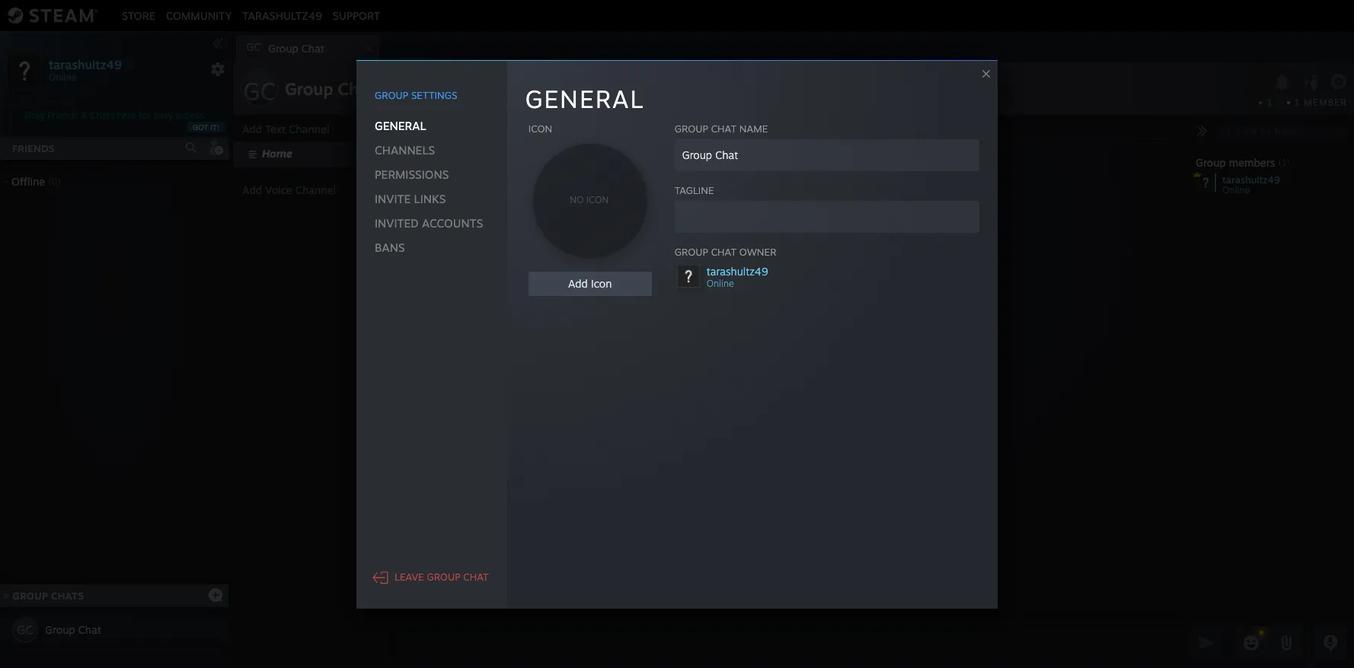 Task type: locate. For each thing, give the bounding box(es) containing it.
settings
[[411, 89, 457, 101]]

1 horizontal spatial group chat
[[285, 78, 375, 99]]

voice
[[265, 184, 292, 197]]

channel for add voice channel
[[295, 184, 336, 197]]

bans
[[375, 240, 405, 255]]

tagline
[[675, 184, 714, 196]]

general
[[525, 83, 645, 114], [375, 118, 426, 133]]

add
[[242, 123, 262, 136], [242, 184, 262, 197], [568, 277, 588, 290]]

manage friends list settings image
[[210, 62, 226, 77]]

1 for 1 member
[[1295, 97, 1301, 108]]

search my friends list image
[[184, 141, 198, 155]]

chat
[[301, 42, 325, 55], [338, 78, 375, 99], [711, 122, 737, 134], [711, 246, 737, 258], [463, 571, 489, 584], [78, 624, 101, 637]]

add for add voice channel
[[242, 184, 262, 197]]

add inside add icon button
[[568, 277, 588, 290]]

gc down tarashultz49 link
[[246, 40, 261, 53]]

general up channels
[[375, 118, 426, 133]]

tarashultz49 down members
[[1223, 174, 1281, 186]]

no icon
[[570, 194, 609, 205]]

tarashultz49
[[242, 9, 322, 22], [49, 57, 122, 72], [1223, 174, 1281, 186], [707, 265, 768, 278]]

17,
[[641, 134, 652, 144]]

group settings
[[375, 89, 457, 101]]

submit image
[[1198, 633, 1217, 653]]

friends
[[47, 110, 78, 121], [12, 142, 55, 155]]

chats right collapse chats list icon
[[51, 590, 84, 603]]

1 1 from the left
[[1267, 97, 1272, 108]]

0 horizontal spatial general
[[375, 118, 426, 133]]

invited accounts
[[375, 216, 483, 230]]

2 vertical spatial icon
[[591, 277, 612, 290]]

online down "group members"
[[1223, 184, 1251, 196]]

1 vertical spatial chats
[[51, 590, 84, 603]]

1 vertical spatial gc
[[243, 76, 276, 107]]

1 vertical spatial add
[[242, 184, 262, 197]]

1 horizontal spatial online
[[1223, 184, 1251, 196]]

gc up text
[[243, 76, 276, 107]]

chats
[[90, 110, 114, 121], [51, 590, 84, 603]]

1 vertical spatial general
[[375, 118, 426, 133]]

invite a friend to this group chat image
[[1302, 72, 1322, 92]]

chat down tarashultz49 link
[[301, 42, 325, 55]]

None text field
[[675, 139, 980, 171], [675, 201, 980, 233], [390, 625, 1187, 663], [675, 139, 980, 171], [675, 201, 980, 233], [390, 625, 1187, 663]]

1 vertical spatial online
[[707, 278, 734, 289]]

gc down collapse chats list icon
[[17, 623, 33, 638]]

online down group chat owner
[[707, 278, 734, 289]]

channels
[[375, 143, 435, 157]]

add for add text channel
[[242, 123, 262, 136]]

icon for add
[[591, 277, 612, 290]]

channel right voice
[[295, 184, 336, 197]]

group chat down close this tab image
[[285, 78, 375, 99]]

chat inside the 'gc group chat'
[[301, 42, 325, 55]]

online
[[1223, 184, 1251, 196], [707, 278, 734, 289]]

drag friends & chats here for easy access
[[25, 110, 204, 121]]

1 horizontal spatial chats
[[90, 110, 114, 121]]

permissions
[[375, 167, 449, 182]]

create a group chat image
[[208, 588, 223, 603]]

support link
[[327, 9, 386, 22]]

invite
[[375, 192, 411, 206]]

channel for add text channel
[[289, 123, 329, 136]]

group members
[[1196, 156, 1276, 169]]

1 vertical spatial channel
[[295, 184, 336, 197]]

2 vertical spatial add
[[568, 277, 588, 290]]

general up friday,
[[525, 83, 645, 114]]

manage group chat settings image
[[1331, 74, 1350, 93]]

1 left member
[[1295, 97, 1301, 108]]

1 horizontal spatial general
[[525, 83, 645, 114]]

icon
[[529, 122, 553, 134], [587, 194, 609, 205], [591, 277, 612, 290]]

offline
[[11, 175, 45, 188]]

tarashultz49 down group chat owner
[[707, 265, 768, 278]]

1 vertical spatial group chat
[[45, 624, 101, 637]]

group chat name
[[675, 122, 768, 134]]

1 up the filter by name text box
[[1267, 97, 1272, 108]]

gc
[[246, 40, 261, 53], [243, 76, 276, 107], [17, 623, 33, 638]]

icon for no
[[587, 194, 609, 205]]

1 vertical spatial icon
[[587, 194, 609, 205]]

group inside the 'gc group chat'
[[268, 42, 298, 55]]

collapse chats list image
[[0, 593, 18, 600]]

0 vertical spatial online
[[1223, 184, 1251, 196]]

friends left &
[[47, 110, 78, 121]]

november
[[602, 134, 639, 144]]

group
[[268, 42, 298, 55], [285, 78, 333, 99], [375, 89, 408, 101], [675, 122, 708, 134], [1196, 156, 1226, 169], [675, 246, 708, 258], [427, 571, 461, 584], [12, 590, 48, 603], [45, 624, 75, 637]]

chats right &
[[90, 110, 114, 121]]

0 vertical spatial add
[[242, 123, 262, 136]]

links
[[414, 192, 446, 206]]

group chat down group chats
[[45, 624, 101, 637]]

1 horizontal spatial 1
[[1295, 97, 1301, 108]]

channel right text
[[289, 123, 329, 136]]

1 for 1
[[1267, 97, 1272, 108]]

0 vertical spatial channel
[[289, 123, 329, 136]]

unpin channel list image
[[360, 119, 379, 139]]

Filter by Name text field
[[1217, 122, 1348, 142]]

2 1 from the left
[[1295, 97, 1301, 108]]

0 horizontal spatial group chat
[[45, 624, 101, 637]]

icon inside button
[[591, 277, 612, 290]]

drag
[[25, 110, 45, 121]]

friends down drag
[[12, 142, 55, 155]]

0 horizontal spatial 1
[[1267, 97, 1272, 108]]

1
[[1267, 97, 1272, 108], [1295, 97, 1301, 108]]

group chat
[[285, 78, 375, 99], [45, 624, 101, 637]]

invited
[[375, 216, 419, 230]]

0 vertical spatial group chat
[[285, 78, 375, 99]]

0 vertical spatial icon
[[529, 122, 553, 134]]

community
[[166, 9, 232, 22]]

channel
[[289, 123, 329, 136], [295, 184, 336, 197]]

chat left owner
[[711, 246, 737, 258]]

0 vertical spatial gc
[[246, 40, 261, 53]]

group chats
[[12, 590, 84, 603]]

0 vertical spatial general
[[525, 83, 645, 114]]

gc group chat
[[246, 40, 325, 55]]



Task type: describe. For each thing, give the bounding box(es) containing it.
add a friend image
[[207, 139, 224, 156]]

home
[[262, 147, 292, 160]]

tarashultz49 online
[[1223, 174, 1281, 196]]

community link
[[161, 9, 237, 22]]

leave group chat
[[395, 571, 489, 584]]

chat down group chats
[[78, 624, 101, 637]]

for
[[139, 110, 151, 121]]

chat left 'name' on the top right
[[711, 122, 737, 134]]

easy
[[153, 110, 173, 121]]

text
[[265, 123, 286, 136]]

0 horizontal spatial online
[[707, 278, 734, 289]]

manage notification settings image
[[1273, 74, 1293, 91]]

add icon button
[[529, 272, 652, 296]]

friday, november 17, 2023
[[577, 134, 673, 144]]

invite links
[[375, 192, 446, 206]]

0 vertical spatial chats
[[90, 110, 114, 121]]

chat up unpin channel list image
[[338, 78, 375, 99]]

add voice channel
[[242, 184, 336, 197]]

close this tab image
[[362, 44, 377, 53]]

2 vertical spatial gc
[[17, 623, 33, 638]]

online inside tarashultz49 online
[[1223, 184, 1251, 196]]

name
[[740, 122, 768, 134]]

tarashultz49 link
[[237, 9, 327, 22]]

add for add icon
[[568, 277, 588, 290]]

here
[[117, 110, 136, 121]]

access
[[176, 110, 204, 121]]

members
[[1229, 156, 1276, 169]]

member
[[1304, 97, 1348, 108]]

chat right leave
[[463, 571, 489, 584]]

1 member
[[1295, 97, 1348, 108]]

2023
[[654, 134, 673, 144]]

tarashultz49 up &
[[49, 57, 122, 72]]

gc inside the 'gc group chat'
[[246, 40, 261, 53]]

accounts
[[422, 216, 483, 230]]

add icon
[[568, 277, 612, 290]]

no
[[570, 194, 584, 205]]

1 vertical spatial friends
[[12, 142, 55, 155]]

add text channel
[[242, 123, 329, 136]]

store link
[[117, 9, 161, 22]]

support
[[333, 9, 380, 22]]

0 horizontal spatial chats
[[51, 590, 84, 603]]

group chat owner
[[675, 246, 777, 258]]

0 vertical spatial friends
[[47, 110, 78, 121]]

&
[[81, 110, 88, 121]]

send special image
[[1278, 635, 1296, 653]]

owner
[[740, 246, 777, 258]]

collapse member list image
[[1196, 125, 1208, 137]]

friday,
[[577, 134, 600, 144]]

store
[[122, 9, 155, 22]]

leave
[[395, 571, 424, 584]]

tarashultz49 up the 'gc group chat'
[[242, 9, 322, 22]]



Task type: vqa. For each thing, say whether or not it's contained in the screenshot.
Search my friends list image
yes



